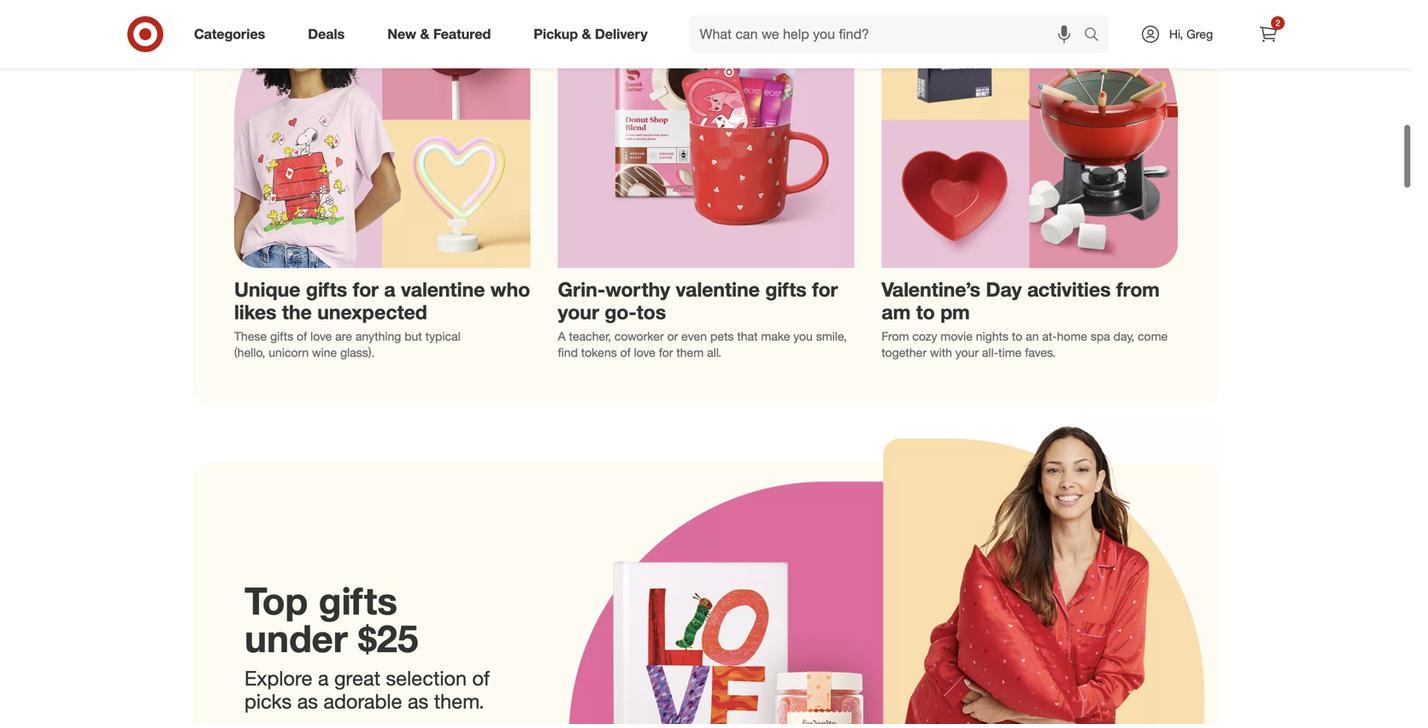 Task type: describe. For each thing, give the bounding box(es) containing it.
pickup & delivery link
[[519, 15, 669, 53]]

your inside from cozy movie nights to an at-home spa day, come together with your all-time faves.
[[956, 345, 979, 360]]

with
[[930, 345, 952, 360]]

smile,
[[816, 329, 847, 344]]

from
[[882, 329, 909, 344]]

typical
[[425, 329, 461, 344]]

the
[[282, 300, 312, 324]]

grin-
[[558, 278, 606, 301]]

valentine inside grin-worthy valentine gifts for your go-tos
[[676, 278, 760, 301]]

am
[[882, 300, 911, 324]]

great
[[334, 666, 380, 690]]

search button
[[1077, 15, 1118, 56]]

for inside "unique gifts for a valentine who likes the unexpected"
[[353, 278, 379, 301]]

worthy
[[606, 278, 670, 301]]

a
[[558, 329, 566, 344]]

who
[[491, 278, 530, 301]]

under
[[245, 616, 348, 661]]

categories link
[[180, 15, 287, 53]]

deals
[[308, 26, 345, 42]]

all.
[[707, 345, 722, 360]]

greg
[[1187, 27, 1213, 41]]

hi,
[[1170, 27, 1184, 41]]

to inside from cozy movie nights to an at-home spa day, come together with your all-time faves.
[[1012, 329, 1023, 344]]

gifts for a
[[306, 278, 347, 301]]

nights
[[976, 329, 1009, 344]]

What can we help you find? suggestions appear below search field
[[690, 15, 1089, 53]]

& for pickup
[[582, 26, 591, 42]]

for inside grin-worthy valentine gifts for your go-tos
[[812, 278, 838, 301]]

your inside grin-worthy valentine gifts for your go-tos
[[558, 300, 599, 324]]

or
[[667, 329, 678, 344]]

of inside these gifts of love are anything but typical (hello, unicorn wine glass).
[[297, 329, 307, 344]]

explore
[[245, 666, 313, 690]]

from
[[1117, 278, 1160, 301]]

of inside top gifts under $25 explore a great selection of picks as adorable as them.
[[472, 666, 490, 690]]

search
[[1077, 27, 1118, 44]]

valentine's
[[882, 278, 981, 301]]

featured
[[433, 26, 491, 42]]

coworker
[[615, 329, 664, 344]]

but
[[405, 329, 422, 344]]

$25
[[358, 616, 418, 661]]

2 as from the left
[[408, 689, 429, 713]]

activities
[[1028, 278, 1111, 301]]

new
[[388, 26, 416, 42]]

day
[[986, 278, 1022, 301]]

pm
[[941, 300, 970, 324]]

selection
[[386, 666, 467, 690]]

pets
[[711, 329, 734, 344]]

an
[[1026, 329, 1039, 344]]

love inside a teacher, coworker or even pets that make you smile, find tokens of love for them all.
[[634, 345, 656, 360]]



Task type: vqa. For each thing, say whether or not it's contained in the screenshot.
10 Jingle & Mingle Holiday Calendars With Same-Day Delivery Or Pickup*
no



Task type: locate. For each thing, give the bounding box(es) containing it.
gifts inside "unique gifts for a valentine who likes the unexpected"
[[306, 278, 347, 301]]

together
[[882, 345, 927, 360]]

delivery
[[595, 26, 648, 42]]

categories
[[194, 26, 265, 42]]

1 as from the left
[[297, 689, 318, 713]]

gifts for $25
[[319, 578, 398, 624]]

to left an
[[1012, 329, 1023, 344]]

1 vertical spatial love
[[634, 345, 656, 360]]

0 horizontal spatial valentine
[[401, 278, 485, 301]]

0 horizontal spatial love
[[310, 329, 332, 344]]

0 horizontal spatial as
[[297, 689, 318, 713]]

& for new
[[420, 26, 430, 42]]

as
[[297, 689, 318, 713], [408, 689, 429, 713]]

a teacher, coworker or even pets that make you smile, find tokens of love for them all.
[[558, 329, 847, 360]]

you
[[794, 329, 813, 344]]

tokens
[[581, 345, 617, 360]]

&
[[420, 26, 430, 42], [582, 26, 591, 42]]

home
[[1057, 329, 1088, 344]]

glass).
[[340, 345, 375, 360]]

anything
[[356, 329, 401, 344]]

valentine's day activities from am to pm
[[882, 278, 1160, 324]]

1 vertical spatial your
[[956, 345, 979, 360]]

valentine up pets
[[676, 278, 760, 301]]

come
[[1138, 329, 1168, 344]]

pickup
[[534, 26, 578, 42]]

of down coworker
[[620, 345, 631, 360]]

gifts
[[306, 278, 347, 301], [766, 278, 807, 301], [270, 329, 293, 344], [319, 578, 398, 624]]

new & featured link
[[373, 15, 512, 53]]

gifts inside grin-worthy valentine gifts for your go-tos
[[766, 278, 807, 301]]

a
[[384, 278, 396, 301], [318, 666, 329, 690]]

0 horizontal spatial a
[[318, 666, 329, 690]]

of up unicorn
[[297, 329, 307, 344]]

a inside "unique gifts for a valentine who likes the unexpected"
[[384, 278, 396, 301]]

even
[[682, 329, 707, 344]]

find
[[558, 345, 578, 360]]

to up cozy
[[916, 300, 935, 324]]

go-
[[605, 300, 637, 324]]

2
[[1276, 18, 1281, 28]]

gifts up make
[[766, 278, 807, 301]]

(hello,
[[234, 345, 265, 360]]

gifts up unicorn
[[270, 329, 293, 344]]

for
[[353, 278, 379, 301], [812, 278, 838, 301], [659, 345, 673, 360]]

them
[[677, 345, 704, 360]]

1 vertical spatial of
[[620, 345, 631, 360]]

new & featured
[[388, 26, 491, 42]]

unique gifts for a valentine who likes the unexpected
[[234, 278, 530, 324]]

of right selection
[[472, 666, 490, 690]]

a inside top gifts under $25 explore a great selection of picks as adorable as them.
[[318, 666, 329, 690]]

2 link
[[1250, 15, 1288, 53]]

likes
[[234, 300, 277, 324]]

1 valentine from the left
[[401, 278, 485, 301]]

love inside these gifts of love are anything but typical (hello, unicorn wine glass).
[[310, 329, 332, 344]]

2 horizontal spatial of
[[620, 345, 631, 360]]

them.
[[434, 689, 485, 713]]

0 horizontal spatial your
[[558, 300, 599, 324]]

that
[[737, 329, 758, 344]]

1 horizontal spatial &
[[582, 26, 591, 42]]

as right picks
[[297, 689, 318, 713]]

adorable
[[324, 689, 402, 713]]

these gifts of love are anything but typical (hello, unicorn wine glass).
[[234, 329, 461, 360]]

1 horizontal spatial of
[[472, 666, 490, 690]]

love
[[310, 329, 332, 344], [634, 345, 656, 360]]

to
[[916, 300, 935, 324], [1012, 329, 1023, 344]]

a left great
[[318, 666, 329, 690]]

cozy
[[913, 329, 938, 344]]

0 vertical spatial your
[[558, 300, 599, 324]]

2 vertical spatial of
[[472, 666, 490, 690]]

1 vertical spatial to
[[1012, 329, 1023, 344]]

unexpected
[[317, 300, 427, 324]]

2 & from the left
[[582, 26, 591, 42]]

0 vertical spatial a
[[384, 278, 396, 301]]

1 vertical spatial a
[[318, 666, 329, 690]]

0 vertical spatial love
[[310, 329, 332, 344]]

for up smile,
[[812, 278, 838, 301]]

hi, greg
[[1170, 27, 1213, 41]]

valentine inside "unique gifts for a valentine who likes the unexpected"
[[401, 278, 485, 301]]

1 horizontal spatial for
[[659, 345, 673, 360]]

gifts inside these gifts of love are anything but typical (hello, unicorn wine glass).
[[270, 329, 293, 344]]

gifts for love
[[270, 329, 293, 344]]

all-
[[982, 345, 999, 360]]

0 horizontal spatial &
[[420, 26, 430, 42]]

day,
[[1114, 329, 1135, 344]]

gifts inside top gifts under $25 explore a great selection of picks as adorable as them.
[[319, 578, 398, 624]]

for down or
[[659, 345, 673, 360]]

pickup & delivery
[[534, 26, 648, 42]]

& right the pickup
[[582, 26, 591, 42]]

0 vertical spatial of
[[297, 329, 307, 344]]

deals link
[[293, 15, 366, 53]]

at-
[[1043, 329, 1057, 344]]

& right new
[[420, 26, 430, 42]]

unique
[[234, 278, 301, 301]]

1 & from the left
[[420, 26, 430, 42]]

valentine up typical at top
[[401, 278, 485, 301]]

1 horizontal spatial a
[[384, 278, 396, 301]]

2 horizontal spatial for
[[812, 278, 838, 301]]

to inside valentine's day activities from am to pm
[[916, 300, 935, 324]]

are
[[335, 329, 352, 344]]

your
[[558, 300, 599, 324], [956, 345, 979, 360]]

top
[[245, 578, 308, 624]]

faves.
[[1025, 345, 1056, 360]]

of inside a teacher, coworker or even pets that make you smile, find tokens of love for them all.
[[620, 345, 631, 360]]

make
[[761, 329, 790, 344]]

your down movie
[[956, 345, 979, 360]]

from cozy movie nights to an at-home spa day, come together with your all-time faves.
[[882, 329, 1168, 360]]

a up anything
[[384, 278, 396, 301]]

time
[[999, 345, 1022, 360]]

for up anything
[[353, 278, 379, 301]]

1 horizontal spatial your
[[956, 345, 979, 360]]

your up "teacher,"
[[558, 300, 599, 324]]

as left them.
[[408, 689, 429, 713]]

teacher,
[[569, 329, 611, 344]]

valentine
[[401, 278, 485, 301], [676, 278, 760, 301]]

for inside a teacher, coworker or even pets that make you smile, find tokens of love for them all.
[[659, 345, 673, 360]]

tos
[[637, 300, 666, 324]]

these
[[234, 329, 267, 344]]

gifts up great
[[319, 578, 398, 624]]

gifts up are
[[306, 278, 347, 301]]

0 horizontal spatial to
[[916, 300, 935, 324]]

top gifts under $25 explore a great selection of picks as adorable as them.
[[245, 578, 490, 713]]

1 horizontal spatial as
[[408, 689, 429, 713]]

love up wine
[[310, 329, 332, 344]]

love down coworker
[[634, 345, 656, 360]]

movie
[[941, 329, 973, 344]]

0 vertical spatial to
[[916, 300, 935, 324]]

grin-worthy valentine gifts for your go-tos
[[558, 278, 838, 324]]

0 horizontal spatial of
[[297, 329, 307, 344]]

spa
[[1091, 329, 1111, 344]]

wine
[[312, 345, 337, 360]]

1 horizontal spatial love
[[634, 345, 656, 360]]

1 horizontal spatial to
[[1012, 329, 1023, 344]]

0 horizontal spatial for
[[353, 278, 379, 301]]

picks
[[245, 689, 292, 713]]

1 horizontal spatial valentine
[[676, 278, 760, 301]]

unicorn
[[269, 345, 309, 360]]

of
[[297, 329, 307, 344], [620, 345, 631, 360], [472, 666, 490, 690]]

2 valentine from the left
[[676, 278, 760, 301]]



